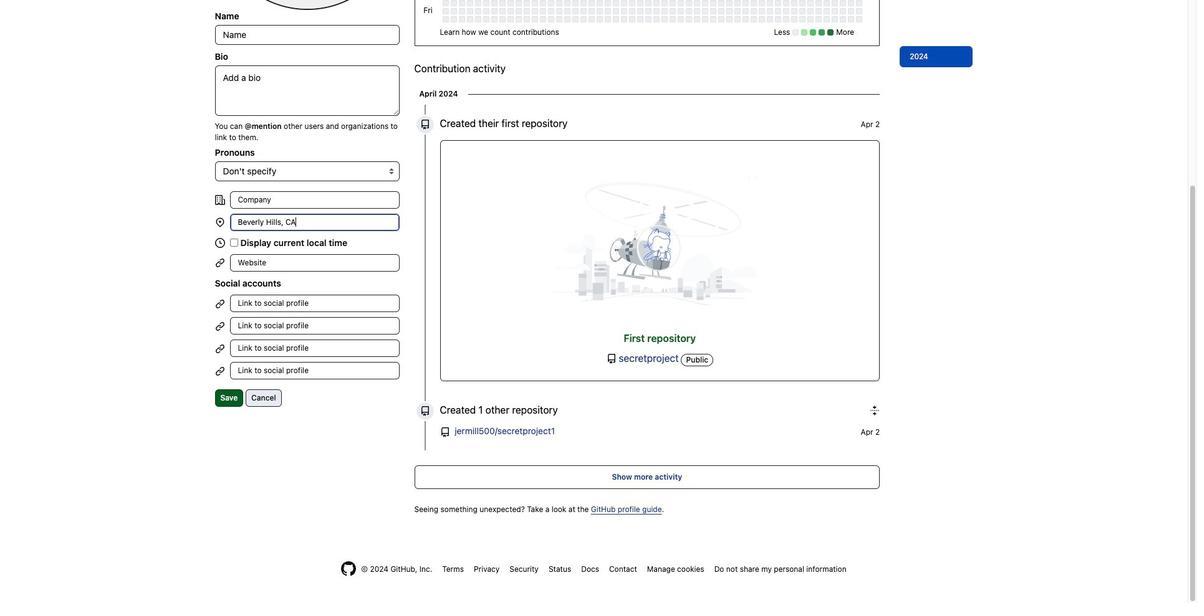 Task type: vqa. For each thing, say whether or not it's contained in the screenshot.
Social account image for Link to social profile text field on the bottom left of page
yes



Task type: locate. For each thing, give the bounding box(es) containing it.
1 vertical spatial social account image
[[215, 344, 225, 354]]

2 vertical spatial link to social profile text field
[[230, 362, 399, 380]]

location image
[[215, 218, 225, 228]]

1 social account image from the top
[[215, 321, 225, 331]]

0 vertical spatial social account image
[[215, 321, 225, 331]]

0 vertical spatial repo image
[[420, 120, 430, 130]]

collapse image
[[870, 406, 880, 416]]

1 link to social profile text field from the top
[[230, 317, 399, 335]]

1 vertical spatial link to social profile text field
[[230, 340, 399, 357]]

social account image
[[215, 299, 225, 309], [215, 366, 225, 376]]

0 vertical spatial link to social profile text field
[[230, 317, 399, 335]]

1 vertical spatial repo image
[[440, 428, 450, 438]]

2 link to social profile text field from the top
[[230, 340, 399, 357]]

repo image
[[420, 120, 430, 130], [440, 428, 450, 438]]

3 link to social profile text field from the top
[[230, 362, 399, 380]]

repo image
[[420, 407, 430, 417]]

1 social account image from the top
[[215, 299, 225, 309]]

1 horizontal spatial repo image
[[440, 428, 450, 438]]

cell
[[443, 0, 449, 6], [451, 0, 457, 6], [459, 0, 465, 6], [467, 0, 474, 6], [475, 0, 482, 6], [484, 0, 490, 6], [492, 0, 498, 6], [500, 0, 506, 6], [508, 0, 514, 6], [516, 0, 522, 6], [524, 0, 530, 6], [532, 0, 538, 6], [540, 0, 547, 6], [548, 0, 555, 6], [556, 0, 563, 6], [565, 0, 571, 6], [573, 0, 579, 6], [581, 0, 587, 6], [589, 0, 595, 6], [597, 0, 603, 6], [605, 0, 611, 6], [613, 0, 619, 6], [621, 0, 628, 6], [629, 0, 636, 6], [638, 0, 644, 6], [646, 0, 652, 6], [654, 0, 660, 6], [662, 0, 668, 6], [670, 0, 676, 6], [678, 0, 684, 6], [686, 0, 692, 6], [694, 0, 701, 6], [702, 0, 709, 6], [711, 0, 717, 6], [719, 0, 725, 6], [727, 0, 733, 6], [735, 0, 741, 6], [743, 0, 749, 6], [751, 0, 757, 6], [759, 0, 765, 6], [767, 0, 774, 6], [775, 0, 782, 6], [783, 0, 790, 6], [792, 0, 798, 6], [800, 0, 806, 6], [808, 0, 814, 6], [816, 0, 822, 6], [824, 0, 830, 6], [832, 0, 838, 6], [840, 0, 846, 6], [848, 0, 855, 6], [856, 0, 863, 6], [443, 8, 449, 15], [451, 8, 457, 15], [459, 8, 465, 15], [467, 8, 474, 15], [475, 8, 482, 15], [484, 8, 490, 15], [492, 8, 498, 15], [500, 8, 506, 15], [508, 8, 514, 15], [516, 8, 522, 15], [524, 8, 530, 15], [532, 8, 538, 15], [540, 8, 547, 15], [548, 8, 555, 15], [556, 8, 563, 15], [565, 8, 571, 15], [573, 8, 579, 15], [581, 8, 587, 15], [589, 8, 595, 15], [597, 8, 603, 15], [605, 8, 611, 15], [613, 8, 619, 15], [621, 8, 628, 15], [629, 8, 636, 15], [638, 8, 644, 15], [646, 8, 652, 15], [654, 8, 660, 15], [662, 8, 668, 15], [670, 8, 676, 15], [678, 8, 684, 15], [686, 8, 692, 15], [694, 8, 701, 15], [702, 8, 709, 15], [711, 8, 717, 15], [719, 8, 725, 15], [727, 8, 733, 15], [735, 8, 741, 15], [743, 8, 749, 15], [751, 8, 757, 15], [759, 8, 765, 15], [767, 8, 774, 15], [775, 8, 782, 15], [783, 8, 790, 15], [792, 8, 798, 15], [800, 8, 806, 15], [808, 8, 814, 15], [816, 8, 822, 15], [824, 8, 830, 15], [832, 8, 838, 15], [840, 8, 846, 15], [848, 8, 855, 15], [856, 8, 863, 15], [443, 16, 449, 23], [451, 16, 457, 23], [459, 16, 465, 23], [467, 16, 474, 23], [475, 16, 482, 23], [484, 16, 490, 23], [492, 16, 498, 23], [500, 16, 506, 23], [508, 16, 514, 23], [516, 16, 522, 23], [524, 16, 530, 23], [532, 16, 538, 23], [540, 16, 547, 23], [548, 16, 555, 23], [556, 16, 563, 23], [565, 16, 571, 23], [573, 16, 579, 23], [581, 16, 587, 23], [589, 16, 595, 23], [597, 16, 603, 23], [605, 16, 611, 23], [613, 16, 619, 23], [621, 16, 628, 23], [629, 16, 636, 23], [638, 16, 644, 23], [646, 16, 652, 23], [654, 16, 660, 23], [662, 16, 668, 23], [670, 16, 676, 23], [678, 16, 684, 23], [686, 16, 692, 23], [694, 16, 701, 23], [702, 16, 709, 23], [711, 16, 717, 23], [719, 16, 725, 23], [727, 16, 733, 23], [735, 16, 741, 23], [743, 16, 749, 23], [751, 16, 757, 23], [759, 16, 765, 23], [767, 16, 774, 23], [775, 16, 782, 23], [783, 16, 790, 23], [792, 16, 798, 23], [800, 16, 806, 23], [808, 16, 814, 23], [816, 16, 822, 23], [824, 16, 830, 23], [832, 16, 838, 23], [840, 16, 846, 23], [848, 16, 855, 23], [856, 16, 863, 23]]

Website field
[[230, 254, 399, 272]]

1 vertical spatial social account image
[[215, 366, 225, 376]]

Link to social profile text field
[[230, 295, 399, 312]]

0 horizontal spatial repo image
[[420, 120, 430, 130]]

None checkbox
[[230, 239, 238, 247]]

Link to social profile text field
[[230, 317, 399, 335], [230, 340, 399, 357], [230, 362, 399, 380]]

2 social account image from the top
[[215, 366, 225, 376]]

social account image
[[215, 321, 225, 331], [215, 344, 225, 354]]

0 vertical spatial social account image
[[215, 299, 225, 309]]

social account image for 3rd link to social profile text box from the top
[[215, 366, 225, 376]]



Task type: describe. For each thing, give the bounding box(es) containing it.
homepage image
[[341, 562, 356, 577]]

this repository is public image
[[607, 354, 616, 364]]

social account image for link to social profile text field
[[215, 299, 225, 309]]

clock image
[[215, 238, 225, 248]]

congratulations on your first repository! image
[[504, 151, 816, 338]]

Location field
[[230, 214, 399, 231]]

organization image
[[215, 195, 225, 205]]

link image
[[215, 258, 225, 268]]

Company field
[[230, 191, 399, 209]]

Name field
[[215, 25, 399, 45]]

link to social profile text field for 1st social account icon from the bottom
[[230, 340, 399, 357]]

2 social account image from the top
[[215, 344, 225, 354]]

Add a bio text field
[[215, 65, 399, 116]]

link to social profile text field for first social account icon from the top
[[230, 317, 399, 335]]



